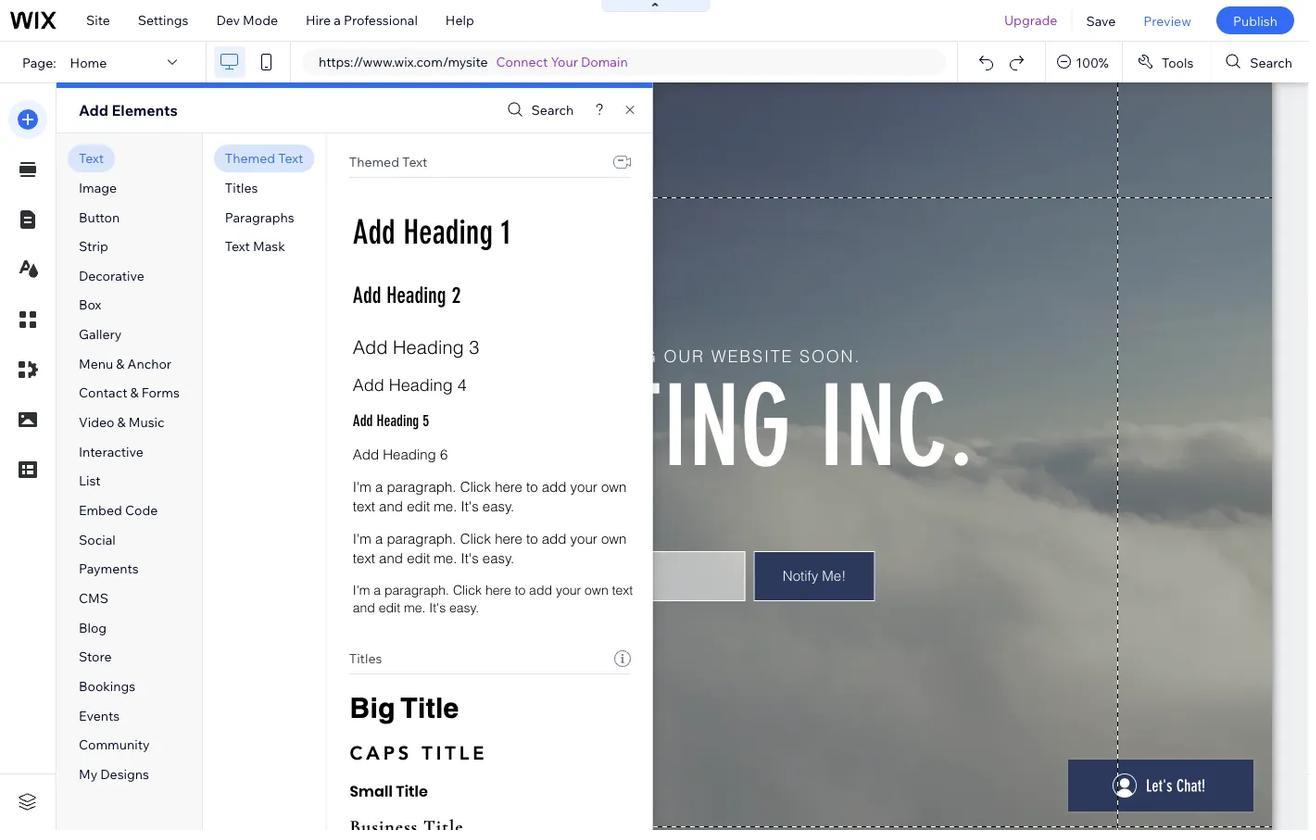 Task type: vqa. For each thing, say whether or not it's contained in the screenshot.
the middle I'M
yes



Task type: describe. For each thing, give the bounding box(es) containing it.
1 vertical spatial own
[[601, 530, 627, 547]]

2 vertical spatial own
[[584, 582, 608, 598]]

3 i'm from the top
[[352, 582, 370, 598]]

1 vertical spatial click
[[460, 530, 491, 547]]

tools button
[[1123, 42, 1211, 82]]

0 vertical spatial titles
[[225, 179, 258, 196]]

2 vertical spatial paragraph.
[[384, 582, 449, 598]]

0 vertical spatial search
[[1251, 54, 1293, 70]]

3
[[469, 336, 479, 359]]

1 vertical spatial text
[[352, 550, 375, 567]]

0 vertical spatial paragraph.
[[386, 478, 456, 495]]

2 vertical spatial click
[[453, 582, 482, 598]]

designs
[[100, 766, 149, 782]]

4
[[457, 375, 467, 395]]

professional
[[344, 12, 418, 28]]

1 vertical spatial and
[[379, 550, 403, 567]]

my
[[79, 766, 98, 782]]

heading for 4
[[389, 375, 453, 395]]

2 vertical spatial here
[[485, 582, 511, 598]]

https://www.wix.com/mysite connect your domain
[[319, 54, 628, 70]]

100%
[[1076, 54, 1109, 70]]

0 vertical spatial it's
[[461, 498, 478, 515]]

& for forms
[[130, 385, 139, 401]]

0 vertical spatial to
[[526, 478, 538, 495]]

menu & anchor
[[79, 356, 172, 372]]

0 vertical spatial easy.
[[482, 498, 514, 515]]

box
[[79, 297, 101, 313]]

add heading 6
[[352, 446, 448, 463]]

social
[[79, 532, 116, 548]]

decorative
[[79, 267, 144, 284]]

publish button
[[1217, 6, 1295, 34]]

6
[[440, 446, 448, 463]]

settings
[[138, 12, 189, 28]]

hire a professional
[[306, 12, 418, 28]]

add heading 4
[[352, 375, 467, 395]]

2 vertical spatial to
[[514, 582, 525, 598]]

add for add heading 5
[[352, 411, 373, 430]]

0 horizontal spatial themed
[[225, 150, 275, 166]]

save
[[1087, 12, 1116, 29]]

& for anchor
[[116, 356, 125, 372]]

1 vertical spatial search
[[532, 102, 574, 118]]

add heading 5
[[352, 411, 429, 430]]

interactive
[[79, 444, 144, 460]]

add for add heading 6
[[352, 446, 379, 463]]

heading for 3
[[393, 336, 464, 359]]

2 vertical spatial your
[[556, 582, 581, 598]]

text up add heading 1 on the top left
[[402, 154, 427, 170]]

3 i'm a paragraph. click here to add your own text and edit me. it's easy. from the top
[[352, 582, 633, 616]]

1 vertical spatial it's
[[461, 550, 478, 567]]

add for add heading 3
[[352, 336, 387, 359]]

0 vertical spatial your
[[570, 478, 597, 495]]

strip
[[79, 238, 108, 254]]

1 horizontal spatial search button
[[1212, 42, 1310, 82]]

0 vertical spatial text
[[352, 498, 375, 515]]

1 vertical spatial add
[[542, 530, 566, 547]]

save button
[[1073, 0, 1130, 41]]

forms
[[142, 385, 180, 401]]

gallery
[[79, 326, 122, 342]]

store
[[79, 649, 112, 665]]

mode
[[243, 12, 278, 28]]

2 vertical spatial easy.
[[449, 600, 479, 616]]

paragraphs
[[225, 209, 294, 225]]

list
[[79, 473, 101, 489]]

2 vertical spatial it's
[[429, 600, 445, 616]]

preview
[[1144, 12, 1192, 29]]

video
[[79, 414, 114, 430]]

text left mask in the left top of the page
[[225, 238, 250, 254]]

site
[[86, 12, 110, 28]]

2 vertical spatial text
[[612, 582, 633, 598]]

video & music
[[79, 414, 165, 430]]

1 vertical spatial search button
[[503, 97, 574, 124]]



Task type: locate. For each thing, give the bounding box(es) containing it.
embed code
[[79, 502, 158, 518]]

cms
[[79, 590, 108, 606]]

me.
[[434, 498, 457, 515], [434, 550, 457, 567], [404, 600, 425, 616]]

embed
[[79, 502, 122, 518]]

contact
[[79, 385, 127, 401]]

image
[[79, 179, 117, 196]]

edit
[[407, 498, 430, 515], [407, 550, 430, 567], [378, 600, 400, 616]]

0 vertical spatial me.
[[434, 498, 457, 515]]

text up image
[[79, 150, 104, 166]]

1 vertical spatial to
[[526, 530, 538, 547]]

0 vertical spatial &
[[116, 356, 125, 372]]

themed
[[225, 150, 275, 166], [349, 154, 399, 170]]

add for add heading 4
[[352, 375, 384, 395]]

heading for 1
[[403, 213, 493, 252]]

2 vertical spatial i'm
[[352, 582, 370, 598]]

titles
[[225, 179, 258, 196], [349, 651, 382, 667]]

upgrade
[[1005, 12, 1058, 28]]

1 vertical spatial paragraph.
[[386, 530, 456, 547]]

payments
[[79, 561, 139, 577]]

add up add heading 5
[[352, 375, 384, 395]]

& right video
[[117, 414, 126, 430]]

0 vertical spatial i'm
[[352, 478, 371, 495]]

2 i'm a paragraph. click here to add your own text and edit me. it's easy. from the top
[[352, 530, 627, 567]]

https://www.wix.com/mysite
[[319, 54, 488, 70]]

hire
[[306, 12, 331, 28]]

my designs
[[79, 766, 149, 782]]

text
[[352, 498, 375, 515], [352, 550, 375, 567], [612, 582, 633, 598]]

0 vertical spatial edit
[[407, 498, 430, 515]]

100% button
[[1047, 42, 1122, 82]]

0 vertical spatial own
[[601, 478, 627, 495]]

2 vertical spatial me.
[[404, 600, 425, 616]]

heading left 1
[[403, 213, 493, 252]]

search down publish button
[[1251, 54, 1293, 70]]

add
[[79, 101, 108, 120], [352, 213, 395, 252], [352, 282, 381, 309], [352, 336, 387, 359], [352, 375, 384, 395], [352, 411, 373, 430], [352, 446, 379, 463]]

heading left 6
[[383, 446, 436, 463]]

1 vertical spatial here
[[495, 530, 522, 547]]

1 i'm a paragraph. click here to add your own text and edit me. it's easy. from the top
[[352, 478, 627, 515]]

search button down publish
[[1212, 42, 1310, 82]]

0 vertical spatial i'm a paragraph. click here to add your own text and edit me. it's easy.
[[352, 478, 627, 515]]

add
[[542, 478, 566, 495], [542, 530, 566, 547], [529, 582, 552, 598]]

1 horizontal spatial themed text
[[349, 154, 427, 170]]

code
[[125, 502, 158, 518]]

click
[[460, 478, 491, 495], [460, 530, 491, 547], [453, 582, 482, 598]]

connect
[[496, 54, 548, 70]]

&
[[116, 356, 125, 372], [130, 385, 139, 401], [117, 414, 126, 430]]

2 vertical spatial &
[[117, 414, 126, 430]]

0 vertical spatial and
[[379, 498, 403, 515]]

0 vertical spatial click
[[460, 478, 491, 495]]

anchor
[[128, 356, 172, 372]]

search button down connect
[[503, 97, 574, 124]]

add up "add heading 2"
[[352, 213, 395, 252]]

1 i'm from the top
[[352, 478, 371, 495]]

add up the "add heading 4"
[[352, 336, 387, 359]]

5
[[422, 411, 429, 430]]

heading up the "add heading 4"
[[393, 336, 464, 359]]

heading for 2
[[386, 282, 446, 309]]

contact & forms
[[79, 385, 180, 401]]

dev
[[216, 12, 240, 28]]

add heading 1
[[352, 213, 511, 252]]

add for add heading 1
[[352, 213, 395, 252]]

add up add heading 6
[[352, 411, 373, 430]]

1 vertical spatial edit
[[407, 550, 430, 567]]

preview button
[[1130, 0, 1206, 41]]

menu
[[79, 356, 113, 372]]

add for add heading 2
[[352, 282, 381, 309]]

easy.
[[482, 498, 514, 515], [482, 550, 514, 567], [449, 600, 479, 616]]

text
[[79, 150, 104, 166], [278, 150, 303, 166], [402, 154, 427, 170], [225, 238, 250, 254]]

heading for 6
[[383, 446, 436, 463]]

1 horizontal spatial search
[[1251, 54, 1293, 70]]

search
[[1251, 54, 1293, 70], [532, 102, 574, 118]]

here
[[495, 478, 522, 495], [495, 530, 522, 547], [485, 582, 511, 598]]

add down home
[[79, 101, 108, 120]]

search button
[[1212, 42, 1310, 82], [503, 97, 574, 124]]

0 vertical spatial here
[[495, 478, 522, 495]]

2 vertical spatial i'm a paragraph. click here to add your own text and edit me. it's easy.
[[352, 582, 633, 616]]

bookings
[[79, 678, 136, 694]]

and
[[379, 498, 403, 515], [379, 550, 403, 567], [352, 600, 375, 616]]

2 vertical spatial and
[[352, 600, 375, 616]]

mask
[[253, 238, 285, 254]]

1 vertical spatial me.
[[434, 550, 457, 567]]

it's
[[461, 498, 478, 515], [461, 550, 478, 567], [429, 600, 445, 616]]

publish
[[1234, 12, 1278, 29]]

0 vertical spatial add
[[542, 478, 566, 495]]

1 vertical spatial i'm
[[352, 530, 371, 547]]

your
[[551, 54, 578, 70]]

add heading 3
[[352, 336, 479, 359]]

& for music
[[117, 414, 126, 430]]

home
[[70, 54, 107, 70]]

heading for 5
[[376, 411, 419, 430]]

paragraph.
[[386, 478, 456, 495], [386, 530, 456, 547], [384, 582, 449, 598]]

button
[[79, 209, 120, 225]]

themed up paragraphs
[[225, 150, 275, 166]]

& right menu
[[116, 356, 125, 372]]

your
[[570, 478, 597, 495], [570, 530, 597, 547], [556, 582, 581, 598]]

dev mode
[[216, 12, 278, 28]]

1
[[501, 213, 511, 252]]

elements
[[112, 101, 178, 120]]

2 vertical spatial add
[[529, 582, 552, 598]]

tools
[[1162, 54, 1194, 70]]

themed text up add heading 1 on the top left
[[349, 154, 427, 170]]

1 horizontal spatial titles
[[349, 651, 382, 667]]

1 vertical spatial easy.
[[482, 550, 514, 567]]

0 horizontal spatial search button
[[503, 97, 574, 124]]

1 vertical spatial titles
[[349, 651, 382, 667]]

i'm
[[352, 478, 371, 495], [352, 530, 371, 547], [352, 582, 370, 598]]

0 vertical spatial search button
[[1212, 42, 1310, 82]]

1 vertical spatial i'm a paragraph. click here to add your own text and edit me. it's easy.
[[352, 530, 627, 567]]

2 i'm from the top
[[352, 530, 371, 547]]

2
[[451, 282, 460, 309]]

help
[[446, 12, 474, 28]]

a
[[334, 12, 341, 28], [375, 478, 383, 495], [375, 530, 383, 547], [373, 582, 381, 598]]

text up paragraphs
[[278, 150, 303, 166]]

heading
[[403, 213, 493, 252], [386, 282, 446, 309], [393, 336, 464, 359], [389, 375, 453, 395], [376, 411, 419, 430], [383, 446, 436, 463]]

to
[[526, 478, 538, 495], [526, 530, 538, 547], [514, 582, 525, 598]]

& left forms
[[130, 385, 139, 401]]

heading up '5'
[[389, 375, 453, 395]]

add down add heading 5
[[352, 446, 379, 463]]

1 vertical spatial your
[[570, 530, 597, 547]]

0 horizontal spatial search
[[532, 102, 574, 118]]

themed text up paragraphs
[[225, 150, 303, 166]]

community
[[79, 737, 150, 753]]

i'm a paragraph. click here to add your own text and edit me. it's easy.
[[352, 478, 627, 515], [352, 530, 627, 567], [352, 582, 633, 616]]

heading left 2
[[386, 282, 446, 309]]

add for add elements
[[79, 101, 108, 120]]

1 horizontal spatial themed
[[349, 154, 399, 170]]

domain
[[581, 54, 628, 70]]

events
[[79, 708, 120, 724]]

0 horizontal spatial titles
[[225, 179, 258, 196]]

themed text
[[225, 150, 303, 166], [349, 154, 427, 170]]

0 horizontal spatial themed text
[[225, 150, 303, 166]]

2 vertical spatial edit
[[378, 600, 400, 616]]

add up add heading 3
[[352, 282, 381, 309]]

music
[[129, 414, 165, 430]]

search down your
[[532, 102, 574, 118]]

heading left '5'
[[376, 411, 419, 430]]

own
[[601, 478, 627, 495], [601, 530, 627, 547], [584, 582, 608, 598]]

blog
[[79, 620, 107, 636]]

1 vertical spatial &
[[130, 385, 139, 401]]

add heading 2
[[352, 282, 460, 309]]

text mask
[[225, 238, 285, 254]]

themed up add heading 1 on the top left
[[349, 154, 399, 170]]

add elements
[[79, 101, 178, 120]]



